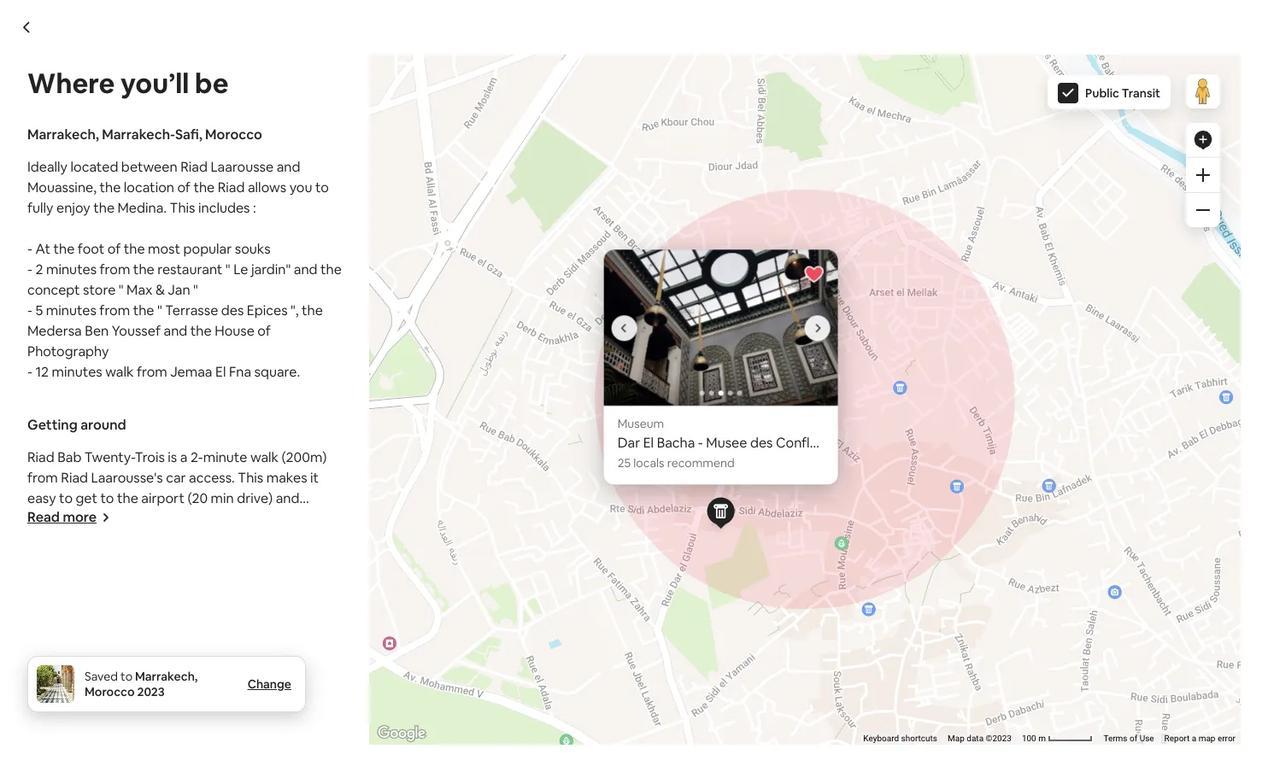 Task type: locate. For each thing, give the bounding box(es) containing it.
marrakech- inside where you'll be dialog
[[102, 126, 175, 144]]

more inside where you'll be dialog
[[63, 509, 97, 527]]

for
[[413, 619, 431, 637], [463, 619, 482, 637]]

0 horizontal spatial located
[[71, 158, 118, 176]]

0 vertical spatial google image
[[160, 208, 216, 230]]

1 response from the top
[[641, 569, 702, 587]]

square. inside - at the foot of the most popular souks - 2 minutes from the restaurant " le jardin" and the concept store " max & jan " - 5 minutes from the " terrasse des epices ", the medersa ben youssef and the house of photography - 12 minutes walk from jemaa el fna square.
[[254, 363, 300, 381]]

jemaa inside - at the foot of the most popular souks - 2 minutes from the restaurant " le jardin" and the concept store " max & jan " - 5 minutes from the " terrasse des epices ", the medersa ben youssef and the house of photography - 12 minutes walk from jemaa el fna square.
[[170, 363, 212, 381]]

location for - 5 minutes from the " terrasse des epices ", the medersa ben youssef and the house of photography
[[124, 179, 174, 197]]

1 horizontal spatial fully
[[736, 289, 762, 307]]

0 horizontal spatial " terrasse
[[157, 302, 218, 320]]

between for - 12 minutes walk from jemaa el fna square.
[[250, 289, 306, 307]]

" terrasse up show more
[[157, 302, 218, 320]]

safi, down 'be'
[[175, 126, 202, 144]]

data left 100
[[967, 734, 984, 744]]

walk inside the riad bab twenty-trois is a 2-minute walk (200m) from riad laarousse's car access. this makes it easy to get to the airport (20 min drive) and outings to geliz (new town) where the majorelle gardens and yves saint laurent museum are located.
[[250, 449, 279, 467]]

1 horizontal spatial ©2023
[[986, 734, 1012, 744]]

geliz
[[94, 510, 125, 528]]

keyboard inside where you'll be dialog
[[864, 734, 899, 744]]

100
[[1022, 734, 1037, 744]]

shortcuts for 500
[[763, 219, 799, 229]]

m right 100
[[1039, 734, 1046, 744]]

walk left show
[[105, 363, 134, 381]]

terms of use right 100 m 'button'
[[1104, 734, 1155, 744]]

square. inside - 2 minutes from the restaurant " le jardin" and the concept store " max & jan " - 5 minutes from the " terrasse des epices ", the medersa ben youssef and the house of photography - 12 minutes walk from jemaa el fna square.
[[383, 392, 428, 410]]

0 vertical spatial shortcuts
[[763, 219, 799, 229]]

0 horizontal spatial map
[[810, 219, 827, 229]]

morocco inside "marrakech, morocco 2023"
[[85, 685, 135, 700]]

foot inside - at the foot of the most popular souks - 2 minutes from the restaurant " le jardin" and the concept store " max & jan " - 5 minutes from the " terrasse des epices ", the medersa ben youssef and the house of photography - 12 minutes walk from jemaa el fna square.
[[78, 240, 105, 258]]

0 horizontal spatial 2
[[35, 261, 43, 279]]

allows for - 2 minutes from the restaurant " le jardin" and the concept store " max & jan "
[[652, 289, 691, 307]]

marrakech, marrakech-safi, morocco up - at the foot of the most popular souks
[[156, 257, 391, 275]]

1 vertical spatial walk
[[234, 392, 262, 410]]

0 horizontal spatial marrakech-
[[102, 126, 175, 144]]

house
[[215, 322, 255, 340], [642, 371, 682, 389]]

1 vertical spatial el
[[344, 392, 354, 410]]

google map
showing 8 points of interest. region
[[121, 0, 1215, 236]]

ideally inside where you'll be dialog
[[27, 158, 68, 176]]

change button
[[248, 677, 292, 692]]

1 horizontal spatial use
[[1140, 734, 1155, 744]]

m for 100
[[1039, 734, 1046, 744]]

marrakech- for - 12 minutes walk from jemaa el fna square.
[[230, 257, 303, 275]]

data left "500"
[[829, 219, 846, 229]]

terms of use link for 500 m
[[976, 219, 1026, 229]]

1 vertical spatial keyboard shortcuts button
[[864, 734, 938, 746]]

where you'll be dialog
[[0, 0, 1269, 773]]

trois
[[135, 449, 165, 467]]

this
[[170, 199, 195, 217], [879, 289, 904, 307], [238, 469, 264, 487]]

house up locals
[[642, 371, 682, 389]]

(new
[[128, 510, 159, 528]]

public
[[1086, 85, 1120, 101]]

zoom out image
[[1197, 203, 1211, 217]]

marrakech, marrakech-safi, morocco down you'll on the left of page
[[27, 126, 262, 144]]

5 inside - at the foot of the most popular souks - 2 minutes from the restaurant " le jardin" and the concept store " max & jan " - 5 minutes from the " terrasse des epices ", the medersa ben youssef and the house of photography - 12 minutes walk from jemaa el fna square.
[[35, 302, 43, 320]]

house inside - at the foot of the most popular souks - 2 minutes from the restaurant " le jardin" and the concept store " max & jan " - 5 minutes from the " terrasse des epices ", the medersa ben youssef and the house of photography - 12 minutes walk from jemaa el fna square.
[[215, 322, 255, 340]]

map up remove listing from a list icon
[[810, 219, 827, 229]]

0 horizontal spatial house
[[215, 322, 255, 340]]

data for 500
[[829, 219, 846, 229]]

learn more about the host, lambert. image
[[156, 704, 190, 738], [156, 704, 190, 738]]

for right rent
[[463, 619, 482, 637]]

0 vertical spatial map
[[810, 219, 827, 229]]

souks inside - at the foot of the most popular souks - 2 minutes from the restaurant " le jardin" and the concept store " max & jan " - 5 minutes from the " terrasse des epices ", the medersa ben youssef and the house of photography - 12 minutes walk from jemaa el fna square.
[[235, 240, 271, 258]]

report a map error inside where you'll be dialog
[[1165, 734, 1236, 744]]

0 horizontal spatial le
[[234, 261, 248, 279]]

0 horizontal spatial a
[[180, 449, 188, 467]]

map for 100 m
[[948, 734, 965, 744]]

marrakech- down where you'll be
[[102, 126, 175, 144]]

house up show more button
[[215, 322, 255, 340]]

0 horizontal spatial ©2023
[[848, 219, 874, 229]]

2 horizontal spatial a
[[1192, 734, 1197, 744]]

the
[[100, 179, 121, 197], [194, 179, 215, 197], [93, 199, 115, 217], [53, 240, 75, 258], [124, 240, 145, 258], [133, 261, 155, 279], [321, 261, 342, 279], [504, 289, 525, 307], [598, 289, 619, 307], [802, 289, 824, 307], [133, 302, 154, 320], [302, 302, 323, 320], [190, 322, 212, 340], [182, 330, 203, 348], [252, 330, 273, 348], [261, 351, 283, 369], [449, 351, 470, 369], [261, 371, 283, 389], [430, 371, 451, 389], [617, 371, 639, 389], [117, 490, 138, 508], [244, 510, 266, 528], [391, 578, 412, 596], [253, 619, 275, 637], [839, 720, 855, 734]]

or
[[294, 640, 307, 658], [710, 720, 720, 734], [715, 734, 725, 748]]

©2023 inside where you'll be dialog
[[986, 734, 1012, 744]]

house inside - 2 minutes from the restaurant " le jardin" and the concept store " max & jan " - 5 minutes from the " terrasse des epices ", the medersa ben youssef and the house of photography - 12 minutes walk from jemaa el fna square.
[[642, 371, 682, 389]]

el inside - at the foot of the most popular souks - 2 minutes from the restaurant " le jardin" and the concept store " max & jan " - 5 minutes from the " terrasse des epices ", the medersa ben youssef and the house of photography - 12 minutes walk from jemaa el fna square.
[[215, 363, 226, 381]]

fna inside - 2 minutes from the restaurant " le jardin" and the concept store " max & jan " - 5 minutes from the " terrasse des epices ", the medersa ben youssef and the house of photography - 12 minutes walk from jemaa el fna square.
[[357, 392, 380, 410]]

drag pegman onto the map to open street view image
[[1187, 74, 1221, 109]]

or down medina
[[294, 640, 307, 658]]

at for - at the foot of the most popular souks - 2 minutes from the restaurant " le jardin" and the concept store " max & jan " - 5 minutes from the " terrasse des epices ", the medersa ben youssef and the house of photography - 12 minutes walk from jemaa el fna square.
[[35, 240, 50, 258]]

0 horizontal spatial report
[[1037, 219, 1062, 229]]

m inside 500 m button
[[900, 219, 908, 229]]

1 vertical spatial morocco
[[334, 257, 391, 275]]

1 horizontal spatial report a map error
[[1165, 734, 1236, 744]]

1 horizontal spatial report a map error link
[[1165, 734, 1236, 744]]

12 down show
[[164, 392, 177, 410]]

1 horizontal spatial keyboard shortcuts
[[864, 734, 938, 744]]

most for - at the foot of the most popular souks
[[276, 330, 309, 348]]

contact host
[[662, 656, 748, 674]]

terms of use right 500 m button
[[976, 219, 1026, 229]]

terms of use link right 100 m 'button'
[[1104, 734, 1155, 744]]

0 horizontal spatial safi,
[[175, 126, 202, 144]]

1 vertical spatial google image
[[374, 723, 430, 745]]

includes inside where you'll be dialog
[[198, 199, 250, 217]]

2 horizontal spatial 2
[[195, 619, 203, 637]]

- at the foot of the most popular souks - 2 minutes from the restaurant " le jardin" and the concept store " max & jan " - 5 minutes from the " terrasse des epices ", the medersa ben youssef and the house of photography - 12 minutes walk from jemaa el fna square.
[[27, 240, 342, 381]]

1 vertical spatial jan "
[[614, 351, 644, 369]]

247
[[952, 45, 969, 59]]

1 horizontal spatial terms of use link
[[1104, 734, 1155, 744]]

walk up hosted
[[250, 449, 279, 467]]

1 vertical spatial des
[[349, 371, 372, 389]]

0 horizontal spatial enjoy
[[56, 199, 90, 217]]

1 vertical spatial foot
[[206, 330, 233, 348]]

around
[[80, 416, 126, 434]]

1 vertical spatial ideally located between riad laarousse and mouassine, the location of the riad allows you to fully enjoy the medina. this includes :
[[156, 289, 965, 307]]

in inside i offer 2 riads in the medina of marrakech for rent for long weekends with family or friends!
[[239, 619, 250, 637]]

0 vertical spatial response
[[641, 569, 702, 587]]

safi, up - at the foot of the most popular souks
[[303, 257, 331, 275]]

©2023 for 100 m
[[986, 734, 1012, 744]]

of
[[177, 179, 191, 197], [1002, 219, 1010, 229], [108, 240, 121, 258], [582, 289, 595, 307], [258, 322, 271, 340], [236, 330, 249, 348], [685, 371, 698, 389], [193, 578, 207, 596], [436, 578, 450, 596], [327, 619, 341, 637], [827, 720, 837, 734], [1130, 734, 1138, 744]]

0 horizontal spatial ideally
[[27, 158, 68, 176]]

show more button
[[156, 363, 241, 381]]

map data ©2023 left 100
[[948, 734, 1012, 744]]

1 horizontal spatial keyboard
[[864, 734, 899, 744]]

saved to
[[85, 669, 133, 685]]

between
[[121, 158, 178, 176], [250, 289, 306, 307]]

5
[[35, 302, 43, 320], [164, 371, 171, 389]]

map data ©2023 left "500"
[[810, 219, 874, 229]]

jardin" inside - 2 minutes from the restaurant " le jardin" and the concept store " max & jan " - 5 minutes from the " terrasse des epices ", the medersa ben youssef and the house of photography - 12 minutes walk from jemaa el fna square.
[[380, 351, 419, 369]]

1 vertical spatial house
[[642, 371, 682, 389]]

m for 500
[[900, 219, 908, 229]]

0 horizontal spatial museum
[[228, 531, 281, 549]]

0 horizontal spatial jemaa
[[170, 363, 212, 381]]

keyboard shortcuts inside where you'll be dialog
[[864, 734, 938, 744]]

©2023 left "500"
[[848, 219, 874, 229]]

0 vertical spatial report
[[1037, 219, 1062, 229]]

map data ©2023 inside where you'll be dialog
[[948, 734, 1012, 744]]

walk down show more button
[[234, 392, 262, 410]]

includes
[[198, 199, 250, 217], [907, 289, 959, 307]]

english,
[[716, 538, 763, 556]]

response down response rate : 100%
[[641, 600, 702, 618]]

el right show
[[215, 363, 226, 381]]

le inside - 2 minutes from the restaurant " le jardin" and the concept store " max & jan " - 5 minutes from the " terrasse des epices ", the medersa ben youssef and the house of photography - 12 minutes walk from jemaa el fna square.
[[362, 351, 377, 369]]

1 vertical spatial keyboard
[[864, 734, 899, 744]]

0 vertical spatial marrakech, marrakech-safi, morocco
[[27, 126, 262, 144]]

keyboard
[[725, 219, 761, 229], [864, 734, 899, 744]]

restaurant inside - at the foot of the most popular souks - 2 minutes from the restaurant " le jardin" and the concept store " max & jan " - 5 minutes from the " terrasse des epices ", the medersa ben youssef and the house of photography - 12 minutes walk from jemaa el fna square.
[[157, 261, 223, 279]]

ideally for - 12 minutes walk from jemaa el fna square.
[[156, 289, 196, 307]]

lambert
[[200, 712, 254, 730]]

chloé is a superhost. learn more about chloé. image
[[156, 464, 210, 518], [156, 464, 210, 518]]

map left 100
[[948, 734, 965, 744]]

des inside - at the foot of the most popular souks - 2 minutes from the restaurant " le jardin" and the concept store " max & jan " - 5 minutes from the " terrasse des epices ", the medersa ben youssef and the house of photography - 12 minutes walk from jemaa el fna square.
[[221, 302, 244, 320]]

a inside the riad bab twenty-trois is a 2-minute walk (200m) from riad laarousse's car access. this makes it easy to get to the airport (20 min drive) and outings to geliz (new town) where the majorelle gardens and yves saint laurent museum are located.
[[180, 449, 188, 467]]

terms for 100 m
[[1104, 734, 1128, 744]]

use for 500 m
[[1012, 219, 1026, 229]]

from
[[100, 261, 130, 279], [99, 302, 130, 320], [228, 351, 258, 369], [137, 363, 167, 381], [228, 371, 258, 389], [265, 392, 296, 410], [27, 469, 58, 487]]

keyboard shortcuts for 100
[[864, 734, 938, 744]]

max
[[127, 281, 153, 299], [572, 351, 598, 369]]

medina
[[277, 619, 324, 637]]

terms of use inside where you'll be dialog
[[1104, 734, 1155, 744]]

concept inside - 2 minutes from the restaurant " le jardin" and the concept store " max & jan " - 5 minutes from the " terrasse des epices ", the medersa ben youssef and the house of photography - 12 minutes walk from jemaa el fna square.
[[473, 351, 526, 369]]

report a map error link
[[1037, 219, 1108, 229], [1165, 734, 1236, 744]]

0 horizontal spatial includes
[[198, 199, 250, 217]]

0 vertical spatial safi,
[[175, 126, 202, 144]]

0 vertical spatial this
[[170, 199, 195, 217]]

1 horizontal spatial museum
[[618, 417, 664, 432]]

a for 500 m
[[1064, 219, 1069, 229]]

fna right show more
[[229, 363, 251, 381]]

©2023 for 500 m
[[848, 219, 874, 229]]

to
[[315, 179, 329, 197], [720, 289, 733, 307], [59, 490, 73, 508], [100, 490, 114, 508], [77, 510, 91, 528], [121, 669, 133, 685]]

map inside where you'll be dialog
[[1199, 734, 1216, 744]]

dar el bacha - musee des confluences group
[[370, 250, 1073, 485]]

1 horizontal spatial between
[[250, 289, 306, 307]]

souks for - at the foot of the most popular souks
[[363, 330, 399, 348]]

0 vertical spatial error
[[1090, 219, 1108, 229]]

marrakech, marrakech-safi, morocco
[[27, 126, 262, 144], [156, 257, 391, 275]]

use inside where you'll be dialog
[[1140, 734, 1155, 744]]

1 vertical spatial report a map error
[[1165, 734, 1236, 744]]

0 horizontal spatial store
[[83, 281, 116, 299]]

:
[[253, 199, 256, 217], [962, 289, 965, 307], [710, 538, 713, 556], [731, 569, 734, 587], [734, 600, 737, 618]]

jardin" inside - at the foot of the most popular souks - 2 minutes from the restaurant " le jardin" and the concept store " max & jan " - 5 minutes from the " terrasse des epices ", the medersa ben youssef and the house of photography - 12 minutes walk from jemaa el fna square.
[[251, 261, 291, 279]]

walk
[[105, 363, 134, 381], [234, 392, 262, 410], [250, 449, 279, 467]]

laarousse inside where you'll be dialog
[[211, 158, 274, 176]]

contact host link
[[641, 645, 769, 686]]

terms right 100 m 'button'
[[1104, 734, 1128, 744]]

marrakech, marrakech-safi, morocco inside where you'll be dialog
[[27, 126, 262, 144]]

0 vertical spatial terms
[[976, 219, 1000, 229]]

25 locals recommend
[[618, 456, 735, 471]]

1 horizontal spatial in
[[264, 498, 273, 513]]

1 vertical spatial 12
[[164, 392, 177, 410]]

2
[[35, 261, 43, 279], [164, 351, 171, 369], [195, 619, 203, 637]]

you for - 5 minutes from the " terrasse des epices ", the medersa ben youssef and the house of photography
[[290, 179, 312, 197]]

more right show
[[194, 363, 228, 381]]

popular for - at the foot of the most popular souks
[[312, 330, 360, 348]]

epices ", inside - at the foot of the most popular souks - 2 minutes from the restaurant " le jardin" and the concept store " max & jan " - 5 minutes from the " terrasse des epices ", the medersa ben youssef and the house of photography - 12 minutes walk from jemaa el fna square.
[[247, 302, 299, 320]]

in up with
[[239, 619, 250, 637]]

image 2 image
[[370, 250, 604, 406]]

or inside i offer 2 riads in the medina of marrakech for rent for long weekends with family or friends!
[[294, 640, 307, 658]]

mouassine, inside where you'll be dialog
[[27, 179, 97, 197]]

between down you'll on the left of page
[[121, 158, 178, 176]]

rate
[[705, 569, 731, 587]]

terms right 500 m button
[[976, 219, 1000, 229]]

host
[[718, 656, 748, 674]]

1 vertical spatial restaurant
[[286, 351, 351, 369]]

ideally located between riad laarousse and mouassine, the location of the riad allows you to fully enjoy the medina. this includes : inside where you'll be dialog
[[27, 158, 329, 217]]

enjoy for - 5 minutes from the " terrasse des epices ", the medersa ben youssef and the house of photography
[[765, 289, 799, 307]]

data
[[829, 219, 846, 229], [967, 734, 984, 744]]

1 vertical spatial more
[[63, 509, 97, 527]]

riads
[[206, 619, 236, 637]]

1 horizontal spatial medina.
[[827, 289, 876, 307]]

" terrasse inside - 2 minutes from the restaurant " le jardin" and the concept store " max & jan " - 5 minutes from the " terrasse des epices ", the medersa ben youssef and the house of photography - 12 minutes walk from jemaa el fna square.
[[286, 371, 346, 389]]

report inside where you'll be dialog
[[1165, 734, 1190, 744]]

0 horizontal spatial fully
[[27, 199, 53, 217]]

1 horizontal spatial safi,
[[303, 257, 331, 275]]

terms of use link inside where you'll be dialog
[[1104, 734, 1155, 744]]

12 up 'getting'
[[35, 363, 49, 381]]

1 vertical spatial enjoy
[[765, 289, 799, 307]]

max inside - 2 minutes from the restaurant " le jardin" and the concept store " max & jan " - 5 minutes from the " terrasse des epices ", the medersa ben youssef and the house of photography - 12 minutes walk from jemaa el fna square.
[[572, 351, 598, 369]]

safi, for - 12 minutes walk from jemaa el fna square.
[[303, 257, 331, 275]]

safi, inside where you'll be dialog
[[175, 126, 202, 144]]

& inside - at the foot of the most popular souks - 2 minutes from the restaurant " le jardin" and the concept store " max & jan " - 5 minutes from the " terrasse des epices ", the medersa ben youssef and the house of photography - 12 minutes walk from jemaa el fna square.
[[155, 281, 165, 299]]

terms of use link right 500 m button
[[976, 219, 1026, 229]]

enjoy
[[56, 199, 90, 217], [765, 289, 799, 307]]

most inside - at the foot of the most popular souks - 2 minutes from the restaurant " le jardin" and the concept store " max & jan " - 5 minutes from the " terrasse des epices ", the medersa ben youssef and the house of photography - 12 minutes walk from jemaa el fna square.
[[148, 240, 180, 258]]

fna up chloé on the left bottom of the page
[[357, 392, 380, 410]]

keyboard shortcuts
[[725, 219, 799, 229], [864, 734, 938, 744]]

hosted
[[224, 468, 289, 492]]

map for 100 m
[[1199, 734, 1216, 744]]

1 vertical spatial m
[[1039, 734, 1046, 744]]

1 horizontal spatial map
[[1199, 734, 1216, 744]]

location inside where you'll be dialog
[[124, 179, 174, 197]]

report a map error link inside where you'll be dialog
[[1165, 734, 1236, 744]]

0 vertical spatial keyboard shortcuts
[[725, 219, 799, 229]]

1 vertical spatial shortcuts
[[902, 734, 938, 744]]

show more
[[156, 363, 228, 381]]

0 vertical spatial restaurant
[[157, 261, 223, 279]]

©2023 left 100
[[986, 734, 1012, 744]]

1 vertical spatial jardin"
[[380, 351, 419, 369]]

car
[[166, 469, 186, 487]]

museum down joined
[[228, 531, 281, 549]]

terms of use link for 100 m
[[1104, 734, 1155, 744]]

outside
[[790, 720, 825, 734]]

allows
[[248, 179, 287, 197], [652, 289, 691, 307]]

popular inside - at the foot of the most popular souks - 2 minutes from the restaurant " le jardin" and the concept store " max & jan " - 5 minutes from the " terrasse des epices ", the medersa ben youssef and the house of photography - 12 minutes walk from jemaa el fna square.
[[183, 240, 232, 258]]

allows for - 5 minutes from the " terrasse des epices ", the medersa ben youssef and the house of photography
[[248, 179, 287, 197]]

0 horizontal spatial error
[[1090, 219, 1108, 229]]

safi, for - at the foot of the most popular souks - 2 minutes from the restaurant " le jardin" and the concept store " max & jan " - 5 minutes from the " terrasse des epices ", the medersa ben youssef and the house of photography - 12 minutes walk from jemaa el fna square.
[[175, 126, 202, 144]]

hosted by chloé joined in january 2015
[[224, 468, 371, 513]]

in right joined
[[264, 498, 273, 513]]

error inside where you'll be dialog
[[1218, 734, 1236, 744]]

mouassine, for - at the foot of the most popular souks - 2 minutes from the restaurant " le jardin" and the concept store " max & jan " - 5 minutes from the " terrasse des epices ", the medersa ben youssef and the house of photography - 12 minutes walk from jemaa el fna square.
[[27, 179, 97, 197]]

1 vertical spatial medina.
[[827, 289, 876, 307]]

1 horizontal spatial mouassine,
[[432, 289, 501, 307]]

this for - 12 minutes walk from jemaa el fna square.
[[170, 199, 195, 217]]

0 vertical spatial laarousse
[[211, 158, 274, 176]]

0 horizontal spatial ben
[[85, 322, 109, 340]]

1 vertical spatial ideally
[[156, 289, 196, 307]]

1 for from the left
[[413, 619, 431, 637]]

never
[[797, 707, 824, 720]]

report a map error
[[1037, 219, 1108, 229], [1165, 734, 1236, 744]]

foot
[[78, 240, 105, 258], [206, 330, 233, 348]]

0 vertical spatial in
[[264, 498, 273, 513]]

map for 500 m
[[810, 219, 827, 229]]

2-
[[191, 449, 203, 467]]

you inside where you'll be dialog
[[290, 179, 312, 197]]

5 inside - 2 minutes from the restaurant " le jardin" and the concept store " max & jan " - 5 minutes from the " terrasse des epices ", the medersa ben youssef and the house of photography - 12 minutes walk from jemaa el fna square.
[[164, 371, 171, 389]]

fully inside where you'll be dialog
[[27, 199, 53, 217]]

m right "500"
[[900, 219, 908, 229]]

1 vertical spatial square.
[[383, 392, 428, 410]]

: inside where you'll be dialog
[[253, 199, 256, 217]]

epices ", inside - 2 minutes from the restaurant " le jardin" and the concept store " max & jan " - 5 minutes from the " terrasse des epices ", the medersa ben youssef and the house of photography - 12 minutes walk from jemaa el fna square.
[[375, 371, 427, 389]]

0 vertical spatial 5
[[35, 302, 43, 320]]

el up chloé on the left bottom of the page
[[344, 392, 354, 410]]

1 horizontal spatial 12
[[164, 392, 177, 410]]

&
[[155, 281, 165, 299], [601, 351, 611, 369]]

use
[[1012, 219, 1026, 229], [1140, 734, 1155, 744]]

souks
[[235, 240, 271, 258], [363, 330, 399, 348]]

0 horizontal spatial report a map error link
[[1037, 219, 1108, 229]]

0 horizontal spatial fna
[[229, 363, 251, 381]]

ideally located between riad laarousse and mouassine, the location of the riad allows you to fully enjoy the medina. this includes : for - 2 minutes from the restaurant " le jardin" and the concept store " max & jan "
[[156, 289, 965, 307]]

2 vertical spatial walk
[[250, 449, 279, 467]]

1 horizontal spatial &
[[601, 351, 611, 369]]

medersa
[[27, 322, 82, 340], [454, 371, 509, 389]]

0 horizontal spatial jan "
[[168, 281, 198, 299]]

0 horizontal spatial terms of use
[[976, 219, 1026, 229]]

you
[[290, 179, 312, 197], [694, 289, 717, 307]]

popular for - at the foot of the most popular souks - 2 minutes from the restaurant " le jardin" and the concept store " max & jan " - 5 minutes from the " terrasse des epices ", the medersa ben youssef and the house of photography - 12 minutes walk from jemaa el fna square.
[[183, 240, 232, 258]]

1 vertical spatial terms
[[1104, 734, 1128, 744]]

the inside i offer 2 riads in the medina of marrakech for rent for long weekends with family or friends!
[[253, 619, 275, 637]]

rent
[[434, 619, 460, 637]]

500
[[884, 219, 898, 229]]

1 horizontal spatial photography
[[701, 371, 782, 389]]

100 m
[[1022, 734, 1049, 744]]

museum up locals
[[618, 417, 664, 432]]

medina. inside where you'll be dialog
[[118, 199, 167, 217]]

marrakech- up - at the foot of the most popular souks
[[230, 257, 303, 275]]

2 response from the top
[[641, 600, 702, 618]]

2 vertical spatial 2
[[195, 619, 203, 637]]

ideally for - at the foot of the most popular souks - 2 minutes from the restaurant " le jardin" and the concept store " max & jan " - 5 minutes from the " terrasse des epices ", the medersa ben youssef and the house of photography - 12 minutes walk from jemaa el fna square.
[[27, 158, 68, 176]]

keyboard shortcuts button for 500 m
[[725, 218, 799, 230]]

in inside hosted by chloé joined in january 2015
[[264, 498, 273, 513]]

for left rent
[[413, 619, 431, 637]]

located inside where you'll be dialog
[[71, 158, 118, 176]]

protect
[[689, 707, 725, 720]]

1 horizontal spatial fna
[[357, 392, 380, 410]]

co-
[[156, 679, 179, 697]]

jardin"
[[251, 261, 291, 279], [380, 351, 419, 369]]

" terrasse inside - at the foot of the most popular souks - 2 minutes from the restaurant " le jardin" and the concept store " max & jan " - 5 minutes from the " terrasse des epices ", the medersa ben youssef and the house of photography - 12 minutes walk from jemaa el fna square.
[[157, 302, 218, 320]]

0 horizontal spatial photography
[[27, 343, 109, 361]]

0 horizontal spatial terms
[[976, 219, 1000, 229]]

0 vertical spatial ©2023
[[848, 219, 874, 229]]

shortcuts inside where you'll be dialog
[[902, 734, 938, 744]]

get
[[76, 490, 97, 508]]

image 3 image
[[604, 250, 838, 406], [604, 250, 838, 406]]

" terrasse down - at the foot of the most popular souks
[[286, 371, 346, 389]]

1 horizontal spatial souks
[[363, 330, 399, 348]]

minutes
[[46, 261, 97, 279], [46, 302, 96, 320], [174, 351, 225, 369], [52, 363, 102, 381], [174, 371, 225, 389], [180, 392, 231, 410]]

most
[[148, 240, 180, 258], [276, 330, 309, 348]]

at for - at the foot of the most popular souks
[[164, 330, 179, 348]]

0 horizontal spatial map
[[1071, 219, 1088, 229]]

0 vertical spatial max
[[127, 281, 153, 299]]

map data ©2023 for 100 m
[[948, 734, 1012, 744]]

response down languages
[[641, 569, 702, 587]]

more down get
[[63, 509, 97, 527]]

1 horizontal spatial keyboard shortcuts button
[[864, 734, 938, 746]]

0 vertical spatial ideally
[[27, 158, 68, 176]]

museum
[[618, 417, 664, 432], [228, 531, 281, 549]]

popular
[[183, 240, 232, 258], [312, 330, 360, 348]]

terms of use for 500 m
[[976, 219, 1026, 229]]

1 vertical spatial photography
[[701, 371, 782, 389]]

0 vertical spatial map data ©2023
[[810, 219, 874, 229]]

languages : english, français, italiano
[[641, 538, 869, 556]]

medina. for - 12 minutes walk from jemaa el fna square.
[[118, 199, 167, 217]]

1 vertical spatial 5
[[164, 371, 171, 389]]

read
[[27, 509, 60, 527]]

photography left your stay location, map pin image
[[701, 371, 782, 389]]

0 horizontal spatial 5
[[35, 302, 43, 320]]

between up - at the foot of the most popular souks
[[250, 289, 306, 307]]

morocco inside where you'll be dialog
[[205, 126, 262, 144]]

foot for - at the foot of the most popular souks
[[206, 330, 233, 348]]

terms inside where you'll be dialog
[[1104, 734, 1128, 744]]

museum inside dar el bacha - musee des confluences "group"
[[618, 417, 664, 432]]

0 vertical spatial jemaa
[[170, 363, 212, 381]]

google image
[[160, 208, 216, 230], [374, 723, 430, 745]]

map
[[810, 219, 827, 229], [948, 734, 965, 744]]

0 horizontal spatial for
[[413, 619, 431, 637]]

co-hosts
[[156, 679, 216, 697]]

photography up getting around
[[27, 343, 109, 361]]

0 vertical spatial marrakech-
[[102, 126, 175, 144]]

laarousse for - 12 minutes walk from jemaa el fna square.
[[339, 289, 402, 307]]

map inside where you'll be dialog
[[948, 734, 965, 744]]

located for - at the foot of the most popular souks - 2 minutes from the restaurant " le jardin" and the concept store " max & jan " - 5 minutes from the " terrasse des epices ", the medersa ben youssef and the house of photography - 12 minutes walk from jemaa el fna square.
[[71, 158, 118, 176]]

location
[[124, 179, 174, 197], [528, 289, 579, 307]]



Task type: vqa. For each thing, say whether or not it's contained in the screenshot.
the locals
yes



Task type: describe. For each thing, give the bounding box(es) containing it.
within
[[740, 600, 778, 618]]

walk inside - at the foot of the most popular souks - 2 minutes from the restaurant " le jardin" and the concept store " max & jan " - 5 minutes from the " terrasse des epices ", the medersa ben youssef and the house of photography - 12 minutes walk from jemaa el fna square.
[[105, 363, 134, 381]]

gardens
[[27, 531, 81, 549]]

riad bab twenty-trois is a 2-minute walk (200m) from riad laarousse's car access. this makes it easy to get to the airport (20 min drive) and outings to geliz (new town) where the majorelle gardens and yves saint laurent museum are located.
[[27, 449, 327, 569]]

keyboard for 500 m
[[725, 219, 761, 229]]

most for - at the foot of the most popular souks - 2 minutes from the restaurant " le jardin" and the concept store " max & jan " - 5 minutes from the " terrasse des epices ", the medersa ben youssef and the house of photography - 12 minutes walk from jemaa el fna square.
[[148, 240, 180, 258]]

you for - 2 minutes from the restaurant " le jardin" and the concept store " max & jan "
[[694, 289, 717, 307]]

website
[[675, 734, 713, 748]]

payment,
[[751, 707, 795, 720]]

zoom in image
[[1197, 168, 1211, 182]]

in for by
[[264, 498, 273, 513]]

report for 500 m
[[1037, 219, 1062, 229]]

mouassine, for - 12 minutes walk from jemaa el fna square.
[[432, 289, 501, 307]]

an
[[781, 600, 797, 618]]

town)
[[162, 510, 199, 528]]

joined
[[224, 498, 261, 513]]

jemaa inside - 2 minutes from the restaurant " le jardin" and the concept store " max & jan " - 5 minutes from the " terrasse des epices ", the medersa ben youssef and the house of photography - 12 minutes walk from jemaa el fna square.
[[299, 392, 341, 410]]

use for 100 m
[[1140, 734, 1155, 744]]

store inside - at the foot of the most popular souks - 2 minutes from the restaurant " le jardin" and the concept store " max & jan " - 5 minutes from the " terrasse des epices ", the medersa ben youssef and the house of photography - 12 minutes walk from jemaa el fna square.
[[83, 281, 116, 299]]

long
[[485, 619, 512, 637]]

jan " inside - at the foot of the most popular souks - 2 minutes from the restaurant " le jardin" and the concept store " max & jan " - 5 minutes from the " terrasse des epices ", the medersa ben youssef and the house of photography - 12 minutes walk from jemaa el fna square.
[[168, 281, 198, 299]]

response for response time
[[641, 600, 702, 618]]

january
[[276, 498, 320, 513]]

getting
[[27, 416, 78, 434]]

recommend
[[667, 456, 735, 471]]

12 inside - 2 minutes from the restaurant " le jardin" and the concept store " max & jan " - 5 minutes from the " terrasse des epices ", the medersa ben youssef and the house of photography - 12 minutes walk from jemaa el fna square.
[[164, 392, 177, 410]]

saint
[[143, 531, 174, 549]]

money
[[675, 720, 708, 734]]

located for - 12 minutes walk from jemaa el fna square.
[[199, 289, 247, 307]]

image 4 image
[[838, 250, 1073, 406]]

friends!
[[310, 640, 357, 658]]

or right money
[[710, 720, 720, 734]]

des inside - 2 minutes from the restaurant " le jardin" and the concept store " max & jan " - 5 minutes from the " terrasse des epices ", the medersa ben youssef and the house of photography - 12 minutes walk from jemaa el fna square.
[[349, 371, 372, 389]]

of inside i offer 2 riads in the medina of marrakech for rent for long weekends with family or friends!
[[327, 619, 341, 637]]

minute
[[203, 449, 247, 467]]

laarousse for - at the foot of the most popular souks - 2 minutes from the restaurant " le jardin" and the concept store " max & jan " - 5 minutes from the " terrasse des epices ", the medersa ben youssef and the house of photography - 12 minutes walk from jemaa el fna square.
[[211, 158, 274, 176]]

100 m button
[[1017, 734, 1099, 746]]

yves
[[110, 531, 140, 549]]

500 m button
[[879, 218, 971, 230]]

with
[[223, 640, 250, 658]]

it
[[310, 469, 319, 487]]

art
[[415, 578, 434, 596]]

terms for 500 m
[[976, 219, 1000, 229]]

2023
[[137, 685, 165, 700]]

a for 100 m
[[1192, 734, 1197, 744]]

hour
[[800, 600, 828, 618]]

error for 500 m
[[1090, 219, 1108, 229]]

i offer 2 riads in the medina of marrakech for rent for long weekends with family or friends!
[[156, 619, 512, 658]]

marrakech, inside "marrakech, morocco 2023"
[[135, 669, 198, 685]]

transit
[[1122, 85, 1161, 101]]

outings
[[27, 510, 74, 528]]

enjoy for - 12 minutes walk from jemaa el fna square.
[[56, 199, 90, 217]]

shortcuts for 100
[[902, 734, 938, 744]]

museum inside the riad bab twenty-trois is a 2-minute walk (200m) from riad laarousse's car access. this makes it easy to get to the airport (20 min drive) and outings to geliz (new town) where the majorelle gardens and yves saint laurent museum are located.
[[228, 531, 281, 549]]

report for 100 m
[[1165, 734, 1190, 744]]

remove listing from a list image
[[804, 265, 825, 285]]

lover of marrakech, travel, decor and the art of hosting.
[[156, 578, 503, 596]]

25
[[618, 456, 631, 471]]

ben inside - at the foot of the most popular souks - 2 minutes from the restaurant " le jardin" and the concept store " max & jan " - 5 minutes from the " terrasse des epices ", the medersa ben youssef and the house of photography - 12 minutes walk from jemaa el fna square.
[[85, 322, 109, 340]]

offer
[[162, 619, 192, 637]]

laurent
[[177, 531, 225, 549]]

where you'll be
[[27, 66, 229, 101]]

or left app.
[[715, 734, 725, 748]]

medina. for - 5 minutes from the " terrasse des epices ", the medersa ben youssef and the house of photography
[[827, 289, 876, 307]]

makes
[[267, 469, 307, 487]]

medersa inside - 2 minutes from the restaurant " le jardin" and the concept store " max & jan " - 5 minutes from the " terrasse des epices ", the medersa ben youssef and the house of photography - 12 minutes walk from jemaa el fna square.
[[454, 371, 509, 389]]

keyboard for 100 m
[[864, 734, 899, 744]]

of inside - 2 minutes from the restaurant " le jardin" and the concept store " max & jan " - 5 minutes from the " terrasse des epices ", the medersa ben youssef and the house of photography - 12 minutes walk from jemaa el fna square.
[[685, 371, 698, 389]]

4.87 · 247 reviews
[[923, 45, 1007, 59]]

souks for - at the foot of the most popular souks - 2 minutes from the restaurant " le jardin" and the concept store " max & jan " - 5 minutes from the " terrasse des epices ", the medersa ben youssef and the house of photography - 12 minutes walk from jemaa el fna square.
[[235, 240, 271, 258]]

medersa inside - at the foot of the most popular souks - 2 minutes from the restaurant " le jardin" and the concept store " max & jan " - 5 minutes from the " terrasse des epices ", the medersa ben youssef and the house of photography - 12 minutes walk from jemaa el fna square.
[[27, 322, 82, 340]]

your stay location, map pin image
[[785, 379, 826, 420]]

report a map error for 500 m
[[1037, 219, 1108, 229]]

and inside ideally located between riad laarousse and mouassine, the location of the riad allows you to fully enjoy the medina. this includes :
[[277, 158, 300, 176]]

more for read more
[[63, 509, 97, 527]]

photography inside - at the foot of the most popular souks - 2 minutes from the restaurant " le jardin" and the concept store " max & jan " - 5 minutes from the " terrasse des epices ", the medersa ben youssef and the house of photography - 12 minutes walk from jemaa el fna square.
[[27, 343, 109, 361]]

2 for from the left
[[463, 619, 482, 637]]

identity
[[302, 538, 350, 556]]

to
[[675, 707, 687, 720]]

location for - 2 minutes from the restaurant " le jardin" and the concept store " max & jan "
[[528, 289, 579, 307]]

italiano
[[824, 538, 869, 556]]

max inside - at the foot of the most popular souks - 2 minutes from the restaurant " le jardin" and the concept store " max & jan " - 5 minutes from the " terrasse des epices ", the medersa ben youssef and the house of photography - 12 minutes walk from jemaa el fna square.
[[127, 281, 153, 299]]

where
[[202, 510, 241, 528]]

from inside the riad bab twenty-trois is a 2-minute walk (200m) from riad laarousse's car access. this makes it easy to get to the airport (20 min drive) and outings to geliz (new town) where the majorelle gardens and yves saint laurent museum are located.
[[27, 469, 58, 487]]

time
[[705, 600, 734, 618]]

between for - at the foot of the most popular souks - 2 minutes from the restaurant " le jardin" and the concept store " max & jan " - 5 minutes from the " terrasse des epices ", the medersa ben youssef and the house of photography - 12 minutes walk from jemaa el fna square.
[[121, 158, 178, 176]]

response for response rate
[[641, 569, 702, 587]]

2 inside - at the foot of the most popular souks - 2 minutes from the restaurant " le jardin" and the concept store " max & jan " - 5 minutes from the " terrasse des epices ", the medersa ben youssef and the house of photography - 12 minutes walk from jemaa el fna square.
[[35, 261, 43, 279]]

contact
[[662, 656, 715, 674]]

concept inside - at the foot of the most popular souks - 2 minutes from the restaurant " le jardin" and the concept store " max & jan " - 5 minutes from the " terrasse des epices ", the medersa ben youssef and the house of photography - 12 minutes walk from jemaa el fna square.
[[27, 281, 80, 299]]

report a map error link for 100 m
[[1165, 734, 1236, 744]]

saved
[[85, 669, 118, 685]]

youssef inside - 2 minutes from the restaurant " le jardin" and the concept store " max & jan " - 5 minutes from the " terrasse des epices ", the medersa ben youssef and the house of photography - 12 minutes walk from jemaa el fna square.
[[539, 371, 588, 389]]

100%
[[737, 569, 769, 587]]

chloé
[[319, 468, 371, 492]]

terms of use for 100 m
[[1104, 734, 1155, 744]]

this for - 5 minutes from the " terrasse des epices ", the medersa ben youssef and the house of photography
[[879, 289, 904, 307]]

error for 100 m
[[1218, 734, 1236, 744]]

·
[[946, 45, 948, 59]]

keyboard shortcuts for 500
[[725, 219, 799, 229]]

- at the foot of the most popular souks
[[156, 330, 399, 348]]

majorelle
[[269, 510, 325, 528]]

hosting.
[[453, 578, 503, 596]]

morocco for - 12 minutes walk from jemaa el fna square.
[[334, 257, 391, 275]]

el inside - 2 minutes from the restaurant " le jardin" and the concept store " max & jan " - 5 minutes from the " terrasse des epices ", the medersa ben youssef and the house of photography - 12 minutes walk from jemaa el fna square.
[[344, 392, 354, 410]]

are
[[284, 531, 304, 549]]

& inside - 2 minutes from the restaurant " le jardin" and the concept store " max & jan " - 5 minutes from the " terrasse des epices ", the medersa ben youssef and the house of photography - 12 minutes walk from jemaa el fna square.
[[601, 351, 611, 369]]

photography inside - 2 minutes from the restaurant " le jardin" and the concept store " max & jan " - 5 minutes from the " terrasse des epices ", the medersa ben youssef and the house of photography - 12 minutes walk from jemaa el fna square.
[[701, 371, 782, 389]]

family
[[253, 640, 291, 658]]

includes for - 12 minutes walk from jemaa el fna square.
[[198, 199, 250, 217]]

map for 500 m
[[1071, 219, 1088, 229]]

this inside the riad bab twenty-trois is a 2-minute walk (200m) from riad laarousse's car access. this makes it easy to get to the airport (20 min drive) and outings to geliz (new town) where the majorelle gardens and yves saint laurent museum are located.
[[238, 469, 264, 487]]

fna inside - at the foot of the most popular souks - 2 minutes from the restaurant " le jardin" and the concept store " max & jan " - 5 minutes from the " terrasse des epices ", the medersa ben youssef and the house of photography - 12 minutes walk from jemaa el fna square.
[[229, 363, 251, 381]]

0 horizontal spatial google image
[[160, 208, 216, 230]]

your
[[727, 707, 748, 720]]

identity verified
[[302, 538, 401, 556]]

communicate
[[722, 720, 787, 734]]

google map
showing 9 points of interest. including 1 saved point of interest. region
[[283, 0, 1269, 773]]

in for offer
[[239, 619, 250, 637]]

marrakech
[[344, 619, 410, 637]]

decor
[[324, 578, 361, 596]]

français,
[[766, 538, 821, 556]]

report a map error for 100 m
[[1165, 734, 1236, 744]]

map data ©2023 for 500 m
[[810, 219, 874, 229]]

read more
[[27, 509, 97, 527]]

jan " inside - 2 minutes from the restaurant " le jardin" and the concept store " max & jan " - 5 minutes from the " terrasse des epices ", the medersa ben youssef and the house of photography - 12 minutes walk from jemaa el fna square.
[[614, 351, 644, 369]]

ben inside - 2 minutes from the restaurant " le jardin" and the concept store " max & jan " - 5 minutes from the " terrasse des epices ", the medersa ben youssef and the house of photography - 12 minutes walk from jemaa el fna square.
[[512, 371, 536, 389]]

response time : within an hour
[[641, 600, 828, 618]]

where
[[27, 66, 115, 101]]

12 inside - at the foot of the most popular souks - 2 minutes from the restaurant " le jardin" and the concept store " max & jan " - 5 minutes from the " terrasse des epices ", the medersa ben youssef and the house of photography - 12 minutes walk from jemaa el fna square.
[[35, 363, 49, 381]]

located.
[[27, 551, 78, 569]]

store inside - 2 minutes from the restaurant " le jardin" and the concept store " max & jan " - 5 minutes from the " terrasse des epices ", the medersa ben youssef and the house of photography - 12 minutes walk from jemaa el fna square.
[[529, 351, 561, 369]]

marrakech- for - at the foot of the most popular souks - 2 minutes from the restaurant " le jardin" and the concept store " max & jan " - 5 minutes from the " terrasse des epices ", the medersa ben youssef and the house of photography - 12 minutes walk from jemaa el fna square.
[[102, 126, 175, 144]]

morocco for - at the foot of the most popular souks - 2 minutes from the restaurant " le jardin" and the concept store " max & jan " - 5 minutes from the " terrasse des epices ", the medersa ben youssef and the house of photography - 12 minutes walk from jemaa el fna square.
[[205, 126, 262, 144]]

more for show more
[[194, 363, 228, 381]]

access.
[[189, 469, 235, 487]]

show
[[156, 363, 191, 381]]

youssef inside - at the foot of the most popular souks - 2 minutes from the restaurant " le jardin" and the concept store " max & jan " - 5 minutes from the " terrasse des epices ", the medersa ben youssef and the house of photography - 12 minutes walk from jemaa el fna square.
[[112, 322, 161, 340]]

foot for - at the foot of the most popular souks - 2 minutes from the restaurant " le jardin" and the concept store " max & jan " - 5 minutes from the " terrasse des epices ", the medersa ben youssef and the house of photography - 12 minutes walk from jemaa el fna square.
[[78, 240, 105, 258]]

travel,
[[282, 578, 321, 596]]

change
[[248, 677, 292, 692]]

2 inside i offer 2 riads in the medina of marrakech for rent for long weekends with family or friends!
[[195, 619, 203, 637]]

reviews
[[971, 45, 1007, 59]]

i
[[156, 619, 159, 637]]

to protect your payment, never transfer money or communicate outside of the airbnb website or app.
[[675, 707, 890, 748]]

marrakech, morocco 2023
[[85, 669, 198, 700]]

marrakech, inside where you'll be dialog
[[27, 126, 99, 144]]

read more button
[[27, 509, 110, 527]]

the inside to protect your payment, never transfer money or communicate outside of the airbnb website or app.
[[839, 720, 855, 734]]

500 m
[[884, 219, 910, 229]]

hosts
[[179, 679, 216, 697]]

- 2 minutes from the restaurant " le jardin" and the concept store " max & jan " - 5 minutes from the " terrasse des epices ", the medersa ben youssef and the house of photography - 12 minutes walk from jemaa el fna square.
[[156, 351, 782, 410]]

languages
[[641, 538, 710, 556]]

marrakech, marrakech-safi, morocco for - 12 minutes walk from jemaa el fna square.
[[156, 257, 391, 275]]

data for 100
[[967, 734, 984, 744]]

2015
[[322, 498, 348, 513]]

report a map error link for 500 m
[[1037, 219, 1108, 229]]

fully for - 5 minutes from the " terrasse des epices ", the medersa ben youssef and the house of photography
[[27, 199, 53, 217]]

fully for - 2 minutes from the restaurant " le jardin" and the concept store " max & jan "
[[736, 289, 762, 307]]

of inside to protect your payment, never transfer money or communicate outside of the airbnb website or app.
[[827, 720, 837, 734]]

includes for - 5 minutes from the " terrasse des epices ", the medersa ben youssef and the house of photography
[[907, 289, 959, 307]]

walk inside - 2 minutes from the restaurant " le jardin" and the concept store " max & jan " - 5 minutes from the " terrasse des epices ", the medersa ben youssef and the house of photography - 12 minutes walk from jemaa el fna square.
[[234, 392, 262, 410]]

is
[[168, 449, 177, 467]]

airbnb
[[858, 720, 890, 734]]

keyboard shortcuts button for 100 m
[[864, 734, 938, 746]]

marrakech, marrakech-safi, morocco for - at the foot of the most popular souks - 2 minutes from the restaurant " le jardin" and the concept store " max & jan " - 5 minutes from the " terrasse des epices ", the medersa ben youssef and the house of photography - 12 minutes walk from jemaa el fna square.
[[27, 126, 262, 144]]

drive)
[[237, 490, 273, 508]]

(20
[[188, 490, 208, 508]]

easy
[[27, 490, 56, 508]]

add a place to the map image
[[1193, 130, 1214, 150]]

ideally located between riad laarousse and mouassine, the location of the riad allows you to fully enjoy the medina. this includes : for - 5 minutes from the " terrasse des epices ", the medersa ben youssef and the house of photography
[[27, 158, 329, 217]]

2 inside - 2 minutes from the restaurant " le jardin" and the concept store " max & jan " - 5 minutes from the " terrasse des epices ", the medersa ben youssef and the house of photography - 12 minutes walk from jemaa el fna square.
[[164, 351, 171, 369]]

le inside - at the foot of the most popular souks - 2 minutes from the restaurant " le jardin" and the concept store " max & jan " - 5 minutes from the " terrasse des epices ", the medersa ben youssef and the house of photography - 12 minutes walk from jemaa el fna square.
[[234, 261, 248, 279]]

restaurant inside - 2 minutes from the restaurant " le jardin" and the concept store " max & jan " - 5 minutes from the " terrasse des epices ", the medersa ben youssef and the house of photography - 12 minutes walk from jemaa el fna square.
[[286, 351, 351, 369]]



